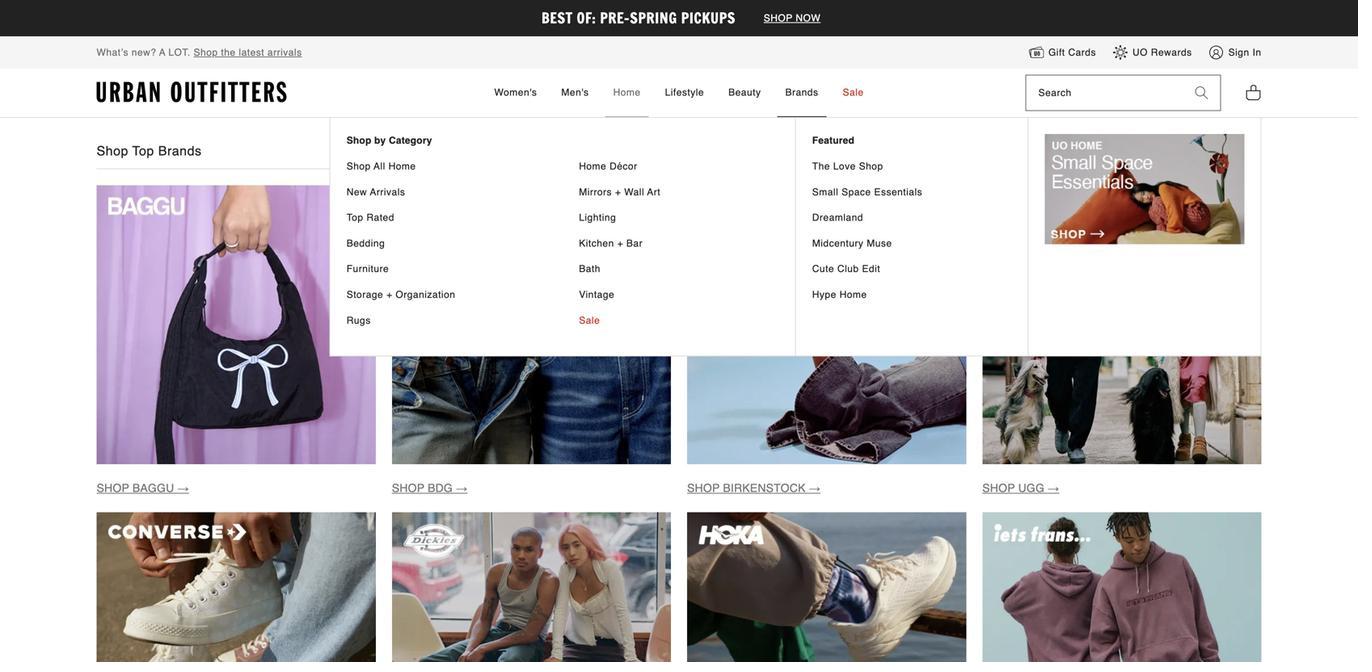 Task type: vqa. For each thing, say whether or not it's contained in the screenshot.
men's shoes image
no



Task type: locate. For each thing, give the bounding box(es) containing it.
1 horizontal spatial sale
[[843, 87, 864, 98]]

uo rewards
[[1133, 47, 1192, 58]]

shop left birkenstock
[[687, 482, 720, 495]]

art
[[647, 187, 661, 198]]

2 vertical spatial +
[[387, 289, 393, 301]]

3 → from the left
[[809, 482, 821, 495]]

brands link
[[777, 69, 827, 117]]

sale link right brands link
[[835, 69, 872, 117]]

→ for shop baggu →
[[177, 482, 189, 495]]

+ right storage
[[387, 289, 393, 301]]

featured
[[812, 135, 855, 146]]

essentials
[[874, 187, 923, 198]]

0 vertical spatial brands
[[785, 87, 819, 98]]

shop for shop ugg →
[[983, 482, 1015, 495]]

0 horizontal spatial brands
[[158, 144, 202, 159]]

1 vertical spatial +
[[617, 238, 623, 249]]

beauty link
[[720, 69, 769, 117]]

lighting
[[579, 212, 616, 224]]

by
[[374, 135, 386, 146]]

1 vertical spatial sale link
[[579, 314, 779, 328]]

bedding
[[347, 238, 385, 249]]

ugg
[[1018, 482, 1045, 495]]

all
[[374, 161, 385, 172]]

0 vertical spatial sale link
[[835, 69, 872, 117]]

bath
[[579, 264, 601, 275]]

+ left bar
[[617, 238, 623, 249]]

what's new? a lot. shop the latest arrivals
[[97, 47, 302, 58]]

shop left now
[[764, 13, 793, 24]]

sign
[[1229, 47, 1250, 58]]

sale right brands link
[[843, 87, 864, 98]]

small space essentials
[[812, 187, 923, 198]]

arrivals
[[268, 47, 302, 58]]

home link
[[605, 69, 649, 117]]

small
[[812, 187, 839, 198]]

shop ugg image
[[983, 186, 1262, 465]]

→ for shop bdg →
[[456, 482, 468, 495]]

→ right ugg at the right of the page
[[1048, 482, 1059, 495]]

what's
[[97, 47, 129, 58]]

gift cards
[[1049, 47, 1096, 58]]

1 horizontal spatial top
[[347, 212, 363, 224]]

shop all home
[[347, 161, 416, 172]]

rugs link
[[347, 314, 547, 328]]

furniture
[[347, 264, 389, 275]]

rewards
[[1151, 47, 1192, 58]]

→ for shop ugg →
[[1048, 482, 1059, 495]]

muse
[[867, 238, 892, 249]]

1 vertical spatial top
[[347, 212, 363, 224]]

in
[[1253, 47, 1262, 58]]

cute
[[812, 264, 834, 275]]

shop left ugg at the right of the page
[[983, 482, 1015, 495]]

1 horizontal spatial sale link
[[835, 69, 872, 117]]

None search field
[[1026, 76, 1183, 111]]

shop ugg →
[[983, 482, 1059, 495]]

shop dickies image
[[392, 513, 671, 663]]

shop ugg → link
[[983, 482, 1059, 495]]

sale link for brands
[[835, 69, 872, 117]]

shop birkenstock →
[[687, 482, 821, 495]]

shop converse image
[[97, 513, 376, 663]]

men's link
[[553, 69, 597, 117]]

hype home link
[[812, 289, 1012, 302]]

1 → from the left
[[177, 482, 189, 495]]

0 vertical spatial sale
[[843, 87, 864, 98]]

of:
[[577, 8, 596, 28]]

top down urban outfitters image
[[132, 144, 154, 159]]

brands down urban outfitters image
[[158, 144, 202, 159]]

wall
[[624, 187, 644, 198]]

sign in button
[[1208, 45, 1262, 61]]

bedding link
[[347, 237, 547, 251]]

small space essentials image
[[1045, 134, 1245, 244]]

best
[[542, 8, 573, 28]]

now
[[796, 13, 821, 24]]

2 → from the left
[[456, 482, 468, 495]]

4 → from the left
[[1048, 482, 1059, 495]]

club
[[838, 264, 859, 275]]

1 horizontal spatial brands
[[785, 87, 819, 98]]

→
[[177, 482, 189, 495], [456, 482, 468, 495], [809, 482, 821, 495], [1048, 482, 1059, 495]]

lifestyle
[[665, 87, 704, 98]]

0 horizontal spatial sale link
[[579, 314, 779, 328]]

organization
[[396, 289, 456, 301]]

new arrivals link
[[347, 186, 547, 199]]

shop for shop birkenstock →
[[687, 482, 720, 495]]

brands inside brands link
[[785, 87, 819, 98]]

the
[[812, 161, 830, 172]]

top
[[132, 144, 154, 159], [347, 212, 363, 224]]

midcentury muse
[[812, 238, 892, 249]]

home décor link
[[579, 160, 779, 174]]

sale link down vintage link
[[579, 314, 779, 328]]

0 vertical spatial +
[[615, 187, 621, 198]]

home
[[613, 87, 641, 98], [389, 161, 416, 172], [579, 161, 607, 172], [840, 289, 867, 301]]

top rated
[[347, 212, 394, 224]]

0 vertical spatial top
[[132, 144, 154, 159]]

sale link for vintage
[[579, 314, 779, 328]]

shop left baggu
[[97, 482, 129, 495]]

beauty
[[729, 87, 761, 98]]

0 horizontal spatial sale
[[579, 315, 600, 326]]

furniture link
[[347, 263, 547, 276]]

bar
[[627, 238, 643, 249]]

brands
[[785, 87, 819, 98], [158, 144, 202, 159]]

→ for shop birkenstock →
[[809, 482, 821, 495]]

new arrivals
[[347, 187, 405, 198]]

dreamland
[[812, 212, 863, 224]]

home up mirrors
[[579, 161, 607, 172]]

midcentury
[[812, 238, 864, 249]]

storage
[[347, 289, 383, 301]]

lifestyle link
[[657, 69, 712, 117]]

+ left wall
[[615, 187, 621, 198]]

→ right baggu
[[177, 482, 189, 495]]

→ right birkenstock
[[809, 482, 821, 495]]

sale for brands
[[843, 87, 864, 98]]

shop top brands
[[97, 144, 202, 159]]

shop iets frans image
[[983, 513, 1262, 663]]

hype
[[812, 289, 837, 301]]

sale for vintage
[[579, 315, 600, 326]]

a
[[159, 47, 166, 58]]

+ inside 'link'
[[617, 238, 623, 249]]

home right all
[[389, 161, 416, 172]]

top left rated
[[347, 212, 363, 224]]

brands right the beauty
[[785, 87, 819, 98]]

1 vertical spatial sale
[[579, 315, 600, 326]]

cards
[[1068, 47, 1096, 58]]

vintage
[[579, 289, 615, 301]]

→ right bdg
[[456, 482, 468, 495]]

sale link
[[835, 69, 872, 117], [579, 314, 779, 328]]

sale down vintage
[[579, 315, 600, 326]]

shop left bdg
[[392, 482, 425, 495]]

small space essentials link
[[812, 186, 1012, 199]]



Task type: describe. For each thing, give the bounding box(es) containing it.
men's
[[561, 87, 589, 98]]

shop bdg →
[[392, 482, 468, 495]]

+ for kitchen
[[617, 238, 623, 249]]

shop for shop top brands
[[97, 144, 128, 159]]

rugs
[[347, 315, 371, 326]]

Search text field
[[1026, 76, 1183, 111]]

shop baggu → link
[[97, 482, 189, 495]]

mirrors + wall art
[[579, 187, 661, 198]]

gift
[[1049, 47, 1065, 58]]

space
[[842, 187, 871, 198]]

décor
[[610, 161, 638, 172]]

pickups
[[681, 8, 736, 28]]

women's
[[494, 87, 537, 98]]

lot.
[[168, 47, 191, 58]]

shop now link
[[756, 13, 829, 24]]

shop for shop bdg →
[[392, 482, 425, 495]]

shop baggu image
[[97, 186, 376, 465]]

shop bdg image
[[392, 186, 671, 465]]

arrivals
[[370, 187, 405, 198]]

hype home
[[812, 289, 867, 301]]

shop now
[[764, 13, 821, 24]]

shop for shop now
[[764, 13, 793, 24]]

midcentury muse link
[[812, 237, 1012, 251]]

1 vertical spatial brands
[[158, 144, 202, 159]]

the love shop link
[[812, 160, 1012, 174]]

+ for storage
[[387, 289, 393, 301]]

the
[[221, 47, 236, 58]]

rated
[[367, 212, 394, 224]]

0 horizontal spatial top
[[132, 144, 154, 159]]

shop for shop baggu →
[[97, 482, 129, 495]]

main navigation element
[[48, 69, 1310, 357]]

hoka image
[[687, 513, 966, 663]]

edit
[[862, 264, 881, 275]]

sign in
[[1229, 47, 1262, 58]]

shop for shop by category
[[347, 135, 371, 146]]

the love shop
[[812, 161, 883, 172]]

cute club edit
[[812, 264, 881, 275]]

top rated link
[[347, 211, 547, 225]]

mirrors + wall art link
[[579, 186, 779, 199]]

new?
[[132, 47, 156, 58]]

dreamland link
[[812, 211, 1012, 225]]

kitchen
[[579, 238, 614, 249]]

spring
[[630, 8, 677, 28]]

kitchen + bar
[[579, 238, 643, 249]]

women's link
[[486, 69, 545, 117]]

birkenstock
[[723, 482, 806, 495]]

+ for mirrors
[[615, 187, 621, 198]]

latest
[[239, 47, 264, 58]]

search image
[[1195, 87, 1208, 100]]

shop bdg → link
[[392, 482, 468, 495]]

uo rewards link
[[1112, 45, 1192, 61]]

lighting link
[[579, 211, 779, 225]]

category
[[389, 135, 432, 146]]

shop for shop all home
[[347, 161, 371, 172]]

shop birkenstock image
[[687, 186, 966, 465]]

kitchen + bar link
[[579, 237, 779, 251]]

shop baggu →
[[97, 482, 189, 495]]

new
[[347, 187, 367, 198]]

best of:  pre-spring pickups
[[542, 8, 740, 28]]

vintage link
[[579, 289, 779, 302]]

shop by category
[[347, 135, 432, 146]]

top inside main navigation element
[[347, 212, 363, 224]]

my shopping bag image
[[1245, 83, 1262, 101]]

shop birkenstock → link
[[687, 482, 821, 495]]

uo
[[1133, 47, 1148, 58]]

urban outfitters image
[[97, 82, 287, 103]]

mirrors
[[579, 187, 612, 198]]

cute club edit link
[[812, 263, 1012, 276]]

storage + organization link
[[347, 289, 547, 302]]

shop the latest arrivals link
[[194, 47, 302, 58]]

home down club at right top
[[840, 289, 867, 301]]

shop all home link
[[347, 160, 547, 174]]

home right men's on the top of the page
[[613, 87, 641, 98]]

bath link
[[579, 263, 779, 276]]

pre-
[[600, 8, 630, 28]]



